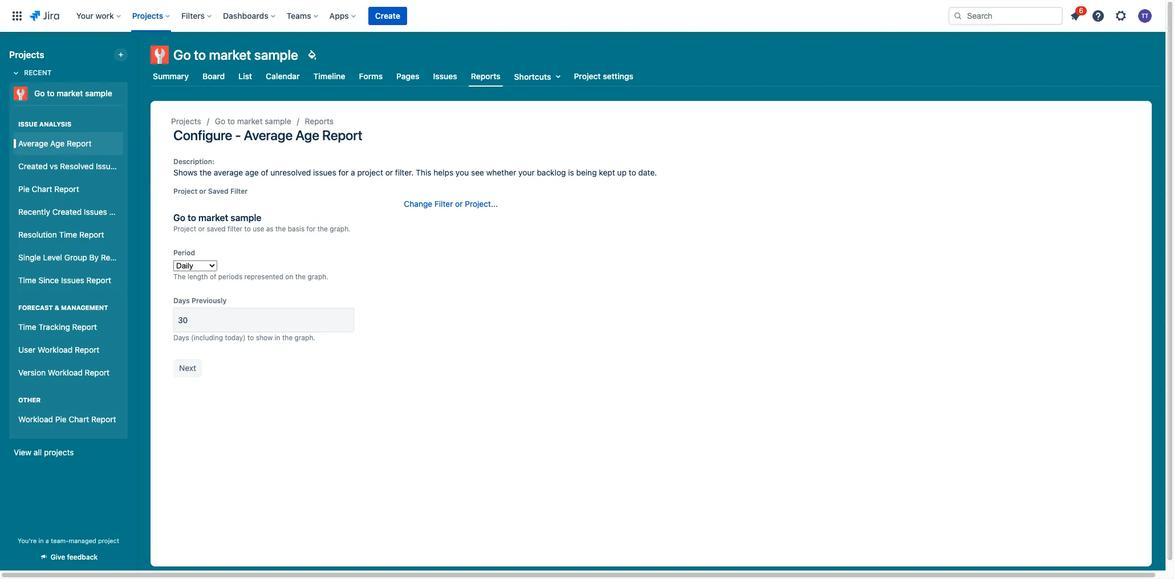 Task type: vqa. For each thing, say whether or not it's contained in the screenshot.
bottommost Project
yes



Task type: locate. For each thing, give the bounding box(es) containing it.
single
[[18, 252, 41, 262]]

graph. right the "basis"
[[330, 225, 351, 233]]

report
[[322, 127, 362, 143], [67, 138, 91, 148], [121, 161, 146, 171], [54, 184, 79, 194], [109, 207, 134, 216], [79, 230, 104, 239], [101, 252, 126, 262], [86, 275, 111, 285], [72, 322, 97, 332], [75, 345, 99, 354], [85, 368, 110, 377], [91, 414, 116, 424]]

recent
[[24, 68, 52, 77]]

workload down tracking
[[38, 345, 73, 354]]

go
[[173, 47, 191, 63], [34, 88, 45, 98], [215, 116, 225, 126], [173, 213, 185, 223]]

sample up calendar
[[254, 47, 298, 63]]

0 vertical spatial project
[[574, 71, 601, 81]]

group containing time tracking report
[[14, 292, 123, 388]]

0 vertical spatial created
[[18, 161, 48, 171]]

1 vertical spatial a
[[46, 537, 49, 545]]

1 horizontal spatial project
[[357, 168, 383, 177]]

filters
[[181, 11, 205, 21]]

go to market sample up analysis
[[34, 88, 112, 98]]

projects button
[[129, 7, 175, 25]]

banner
[[0, 0, 1166, 32]]

chart up recently
[[32, 184, 52, 194]]

projects up 'recent'
[[9, 50, 44, 60]]

1 vertical spatial reports
[[305, 116, 334, 126]]

chart
[[32, 184, 52, 194], [69, 414, 89, 424]]

the right show
[[282, 334, 293, 342]]

1 horizontal spatial in
[[275, 334, 280, 342]]

team-
[[51, 537, 69, 545]]

0 horizontal spatial pie
[[18, 184, 30, 194]]

0 vertical spatial for
[[338, 168, 349, 177]]

workload down other
[[18, 414, 53, 424]]

forecast & management
[[18, 304, 108, 311]]

chart up view all projects link
[[69, 414, 89, 424]]

1 horizontal spatial filter
[[435, 199, 453, 209]]

your work
[[76, 11, 114, 21]]

the
[[200, 168, 212, 177], [275, 225, 286, 233], [317, 225, 328, 233], [295, 273, 306, 281], [282, 334, 293, 342]]

2 vertical spatial time
[[18, 322, 36, 332]]

since
[[39, 275, 59, 285]]

time since issues report
[[18, 275, 111, 285]]

0 vertical spatial workload
[[38, 345, 73, 354]]

of right age
[[261, 168, 268, 177]]

filter right change at the top left of page
[[435, 199, 453, 209]]

for right the "basis"
[[307, 225, 316, 233]]

to down 'recent'
[[47, 88, 55, 98]]

view
[[14, 448, 31, 457]]

backlog
[[537, 168, 566, 177]]

1 horizontal spatial go to market sample link
[[215, 115, 291, 128]]

project up period
[[173, 225, 196, 233]]

your
[[518, 168, 535, 177]]

created down pie chart report link
[[52, 207, 82, 216]]

1 horizontal spatial for
[[338, 168, 349, 177]]

go up period
[[173, 213, 185, 223]]

1 horizontal spatial a
[[351, 168, 355, 177]]

go to market sample link down list 'link' at left top
[[215, 115, 291, 128]]

workload
[[38, 345, 73, 354], [48, 368, 83, 377], [18, 414, 53, 424]]

go up configure
[[215, 116, 225, 126]]

timeline
[[313, 71, 345, 81]]

days previously
[[173, 297, 227, 305]]

up
[[617, 168, 627, 177]]

1 vertical spatial project
[[173, 187, 197, 196]]

2 vertical spatial workload
[[18, 414, 53, 424]]

0 vertical spatial project
[[357, 168, 383, 177]]

summary
[[153, 71, 189, 81]]

0 horizontal spatial average
[[18, 138, 48, 148]]

2 vertical spatial graph.
[[295, 334, 315, 342]]

1 horizontal spatial reports
[[471, 71, 501, 81]]

your work button
[[73, 7, 125, 25]]

reports right issues link
[[471, 71, 501, 81]]

create button
[[368, 7, 407, 25]]

average inside average age report link
[[18, 138, 48, 148]]

workload for user
[[38, 345, 73, 354]]

vs
[[50, 161, 58, 171]]

project down shows
[[173, 187, 197, 196]]

to left use
[[244, 225, 251, 233]]

time left since
[[18, 275, 36, 285]]

reports down timeline link
[[305, 116, 334, 126]]

0 horizontal spatial created
[[18, 161, 48, 171]]

whether
[[486, 168, 516, 177]]

days left (including
[[173, 334, 189, 342]]

other
[[18, 396, 41, 404]]

pages
[[396, 71, 420, 81]]

description: shows the average age of unresolved issues for a project or filter. this helps you see whether your backlog is being kept up to date.
[[173, 157, 657, 177]]

None text field
[[173, 308, 354, 332]]

of right length at the left top
[[210, 273, 216, 281]]

resolution
[[18, 230, 57, 239]]

graph. for the length of periods represented on the graph.
[[308, 273, 328, 281]]

give
[[51, 553, 65, 562]]

0 vertical spatial of
[[261, 168, 268, 177]]

pie inside workload pie chart report link
[[55, 414, 67, 424]]

1 vertical spatial go to market sample link
[[215, 115, 291, 128]]

project or saved filter to use as the basis for the graph.
[[173, 225, 351, 233]]

project settings link
[[572, 66, 636, 87]]

average right the -
[[244, 127, 293, 143]]

average age report link
[[14, 132, 123, 155]]

chart inside group
[[69, 414, 89, 424]]

the down description:
[[200, 168, 212, 177]]

tracking
[[39, 322, 70, 332]]

1 vertical spatial of
[[210, 273, 216, 281]]

pages link
[[394, 66, 422, 87]]

1 horizontal spatial of
[[261, 168, 268, 177]]

created left vs in the top left of the page
[[18, 161, 48, 171]]

issues inside tab list
[[433, 71, 457, 81]]

1 horizontal spatial age
[[296, 127, 319, 143]]

to down "project or saved filter"
[[188, 213, 196, 223]]

1 vertical spatial chart
[[69, 414, 89, 424]]

projects up configure
[[171, 116, 201, 126]]

age up unresolved
[[296, 127, 319, 143]]

time for tracking
[[18, 322, 36, 332]]

periods
[[218, 273, 242, 281]]

time down recently created issues report link
[[59, 230, 77, 239]]

a right issues
[[351, 168, 355, 177]]

3 group from the top
[[14, 292, 123, 388]]

project right managed
[[98, 537, 119, 545]]

project
[[574, 71, 601, 81], [173, 187, 197, 196], [173, 225, 196, 233]]

issues link
[[431, 66, 460, 87]]

1 vertical spatial graph.
[[308, 273, 328, 281]]

1 vertical spatial workload
[[48, 368, 83, 377]]

resolved
[[60, 161, 94, 171]]

2 vertical spatial project
[[173, 225, 196, 233]]

filter right saved
[[230, 187, 248, 196]]

graph. right show
[[295, 334, 315, 342]]

to right up on the top right of the page
[[629, 168, 636, 177]]

graph.
[[330, 225, 351, 233], [308, 273, 328, 281], [295, 334, 315, 342]]

shortcuts
[[514, 72, 551, 81]]

project for project settings
[[574, 71, 601, 81]]

jira image
[[30, 9, 59, 23], [30, 9, 59, 23]]

workload down user workload report link
[[48, 368, 83, 377]]

created vs resolved issues report link
[[14, 155, 146, 178]]

add to starred image
[[124, 87, 138, 100]]

a left team-
[[46, 537, 49, 545]]

tab list
[[144, 66, 1167, 87]]

help image
[[1092, 9, 1105, 23]]

is
[[568, 168, 574, 177]]

2 vertical spatial projects
[[171, 116, 201, 126]]

pie up recently
[[18, 184, 30, 194]]

1 vertical spatial projects
[[9, 50, 44, 60]]

days for days (including today) to show in the graph.
[[173, 334, 189, 342]]

apps button
[[326, 7, 360, 25]]

0 vertical spatial in
[[275, 334, 280, 342]]

projects up sidebar navigation icon
[[132, 11, 163, 21]]

give feedback button
[[32, 548, 105, 567]]

0 horizontal spatial projects
[[9, 50, 44, 60]]

0 vertical spatial filter
[[230, 187, 248, 196]]

1 vertical spatial time
[[18, 275, 36, 285]]

settings
[[603, 71, 633, 81]]

description:
[[173, 157, 214, 166]]

0 horizontal spatial for
[[307, 225, 316, 233]]

market
[[209, 47, 251, 63], [57, 88, 83, 98], [237, 116, 263, 126], [198, 213, 228, 223]]

group
[[14, 105, 146, 438], [14, 108, 146, 295], [14, 292, 123, 388]]

project inside tab list
[[574, 71, 601, 81]]

0 horizontal spatial chart
[[32, 184, 52, 194]]

1 horizontal spatial pie
[[55, 414, 67, 424]]

primary element
[[7, 0, 949, 32]]

average
[[244, 127, 293, 143], [18, 138, 48, 148]]

0 horizontal spatial reports
[[305, 116, 334, 126]]

a inside description: shows the average age of unresolved issues for a project or filter. this helps you see whether your backlog is being kept up to date.
[[351, 168, 355, 177]]

market up analysis
[[57, 88, 83, 98]]

0 vertical spatial pie
[[18, 184, 30, 194]]

1 vertical spatial days
[[173, 334, 189, 342]]

None submit
[[173, 359, 202, 378]]

of inside description: shows the average age of unresolved issues for a project or filter. this helps you see whether your backlog is being kept up to date.
[[261, 168, 268, 177]]

the inside description: shows the average age of unresolved issues for a project or filter. this helps you see whether your backlog is being kept up to date.
[[200, 168, 212, 177]]

single level group by report link
[[14, 246, 126, 269]]

give feedback
[[51, 553, 98, 562]]

single level group by report
[[18, 252, 126, 262]]

sidebar navigation image
[[124, 46, 149, 68]]

the right on
[[295, 273, 306, 281]]

teams button
[[283, 7, 323, 25]]

0 vertical spatial chart
[[32, 184, 52, 194]]

1 vertical spatial in
[[38, 537, 44, 545]]

age down analysis
[[50, 138, 65, 148]]

0 vertical spatial days
[[173, 297, 190, 305]]

in right the you're on the left bottom
[[38, 537, 44, 545]]

1 vertical spatial created
[[52, 207, 82, 216]]

see
[[471, 168, 484, 177]]

to up configure
[[228, 116, 235, 126]]

timeline link
[[311, 66, 348, 87]]

list link
[[236, 66, 254, 87]]

projects
[[132, 11, 163, 21], [9, 50, 44, 60], [171, 116, 201, 126]]

banner containing your work
[[0, 0, 1166, 32]]

forms
[[359, 71, 383, 81]]

board link
[[200, 66, 227, 87]]

age
[[296, 127, 319, 143], [50, 138, 65, 148]]

go to market sample link up analysis
[[9, 82, 123, 105]]

1 days from the top
[[173, 297, 190, 305]]

kept
[[599, 168, 615, 177]]

pie up projects
[[55, 414, 67, 424]]

time tracking report
[[18, 322, 97, 332]]

pie inside pie chart report link
[[18, 184, 30, 194]]

project left settings
[[574, 71, 601, 81]]

2 horizontal spatial projects
[[171, 116, 201, 126]]

saved
[[208, 187, 229, 196]]

market up saved
[[198, 213, 228, 223]]

graph. right on
[[308, 273, 328, 281]]

average age report
[[18, 138, 91, 148]]

apps
[[329, 11, 349, 21]]

time down "forecast"
[[18, 322, 36, 332]]

to left show
[[248, 334, 254, 342]]

0 horizontal spatial go to market sample link
[[9, 82, 123, 105]]

created vs resolved issues report
[[18, 161, 146, 171]]

0 vertical spatial projects
[[132, 11, 163, 21]]

1 vertical spatial pie
[[55, 414, 67, 424]]

workload pie chart report link
[[14, 408, 123, 431]]

1 horizontal spatial projects
[[132, 11, 163, 21]]

average down issue
[[18, 138, 48, 148]]

0 horizontal spatial project
[[98, 537, 119, 545]]

filters button
[[178, 7, 216, 25]]

managed
[[69, 537, 96, 545]]

in right show
[[275, 334, 280, 342]]

0 horizontal spatial filter
[[230, 187, 248, 196]]

1 group from the top
[[14, 105, 146, 438]]

the right the "basis"
[[317, 225, 328, 233]]

for right issues
[[338, 168, 349, 177]]

0 vertical spatial a
[[351, 168, 355, 177]]

Search field
[[949, 7, 1063, 25]]

time
[[59, 230, 77, 239], [18, 275, 36, 285], [18, 322, 36, 332]]

projects inside dropdown button
[[132, 11, 163, 21]]

recently
[[18, 207, 50, 216]]

1 horizontal spatial chart
[[69, 414, 89, 424]]

issues
[[313, 168, 336, 177]]

a
[[351, 168, 355, 177], [46, 537, 49, 545]]

project left filter.
[[357, 168, 383, 177]]

time for since
[[18, 275, 36, 285]]

2 days from the top
[[173, 334, 189, 342]]

1 horizontal spatial created
[[52, 207, 82, 216]]

2 group from the top
[[14, 108, 146, 295]]

market up the -
[[237, 116, 263, 126]]

issues right the pages
[[433, 71, 457, 81]]

or
[[385, 168, 393, 177], [199, 187, 206, 196], [455, 199, 463, 209], [198, 225, 205, 233]]

days down the
[[173, 297, 190, 305]]



Task type: describe. For each thing, give the bounding box(es) containing it.
graph. for days (including today) to show in the graph.
[[295, 334, 315, 342]]

projects link
[[171, 115, 201, 128]]

go up summary
[[173, 47, 191, 63]]

set background color image
[[305, 48, 319, 62]]

project...
[[465, 199, 498, 209]]

sample left add to starred "icon"
[[85, 88, 112, 98]]

0 vertical spatial graph.
[[330, 225, 351, 233]]

version workload report link
[[14, 362, 123, 384]]

version workload report
[[18, 368, 110, 377]]

0 vertical spatial time
[[59, 230, 77, 239]]

age
[[245, 168, 259, 177]]

0 horizontal spatial a
[[46, 537, 49, 545]]

time tracking report link
[[14, 316, 123, 339]]

teams
[[287, 11, 311, 21]]

notifications image
[[1069, 9, 1082, 23]]

created inside created vs resolved issues report link
[[18, 161, 48, 171]]

feedback
[[67, 553, 98, 562]]

shows
[[173, 168, 198, 177]]

issues right the resolved
[[96, 161, 119, 171]]

period
[[173, 249, 195, 257]]

recently created issues report link
[[14, 201, 134, 224]]

on
[[285, 273, 293, 281]]

previously
[[192, 297, 227, 305]]

0 vertical spatial reports
[[471, 71, 501, 81]]

date.
[[638, 168, 657, 177]]

1 horizontal spatial average
[[244, 127, 293, 143]]

go to market sample up configure - average age report
[[215, 116, 291, 126]]

project inside description: shows the average age of unresolved issues for a project or filter. this helps you see whether your backlog is being kept up to date.
[[357, 168, 383, 177]]

market up list
[[209, 47, 251, 63]]

user workload report link
[[14, 339, 123, 362]]

the length of periods represented on the graph.
[[173, 273, 328, 281]]

1 vertical spatial for
[[307, 225, 316, 233]]

calendar link
[[264, 66, 302, 87]]

create
[[375, 11, 400, 21]]

the right as
[[275, 225, 286, 233]]

today)
[[225, 334, 246, 342]]

workload inside group
[[18, 414, 53, 424]]

user workload report
[[18, 345, 99, 354]]

group
[[64, 252, 87, 262]]

0 vertical spatial go to market sample link
[[9, 82, 123, 105]]

6
[[1079, 6, 1084, 15]]

issues down pie chart report link
[[84, 207, 107, 216]]

by
[[89, 252, 99, 262]]

create project image
[[116, 50, 125, 59]]

filter.
[[395, 168, 414, 177]]

calendar
[[266, 71, 300, 81]]

settings image
[[1114, 9, 1128, 23]]

issue analysis
[[18, 120, 71, 128]]

board
[[202, 71, 225, 81]]

resolution time report
[[18, 230, 104, 239]]

list
[[238, 71, 252, 81]]

or inside description: shows the average age of unresolved issues for a project or filter. this helps you see whether your backlog is being kept up to date.
[[385, 168, 393, 177]]

created inside recently created issues report link
[[52, 207, 82, 216]]

you're in a team-managed project
[[18, 537, 119, 545]]

0 horizontal spatial age
[[50, 138, 65, 148]]

sample up configure - average age report
[[265, 116, 291, 126]]

dashboards
[[223, 11, 268, 21]]

project settings
[[574, 71, 633, 81]]

shortcuts button
[[512, 66, 565, 87]]

days for days previously
[[173, 297, 190, 305]]

projects for projects dropdown button
[[132, 11, 163, 21]]

to up board
[[194, 47, 206, 63]]

as
[[266, 225, 274, 233]]

unresolved
[[270, 168, 311, 177]]

collapse recent projects image
[[9, 66, 23, 80]]

recently created issues report
[[18, 207, 134, 216]]

change filter or project... link
[[404, 198, 498, 210]]

to inside description: shows the average age of unresolved issues for a project or filter. this helps you see whether your backlog is being kept up to date.
[[629, 168, 636, 177]]

version
[[18, 368, 46, 377]]

projects
[[44, 448, 74, 457]]

saved
[[207, 225, 226, 233]]

projects for projects link
[[171, 116, 201, 126]]

change
[[404, 199, 432, 209]]

management
[[61, 304, 108, 311]]

length
[[188, 273, 208, 281]]

pie chart report
[[18, 184, 79, 194]]

workload pie chart report group
[[14, 384, 123, 435]]

search image
[[954, 11, 963, 21]]

view all projects link
[[9, 443, 128, 463]]

resolution time report link
[[14, 224, 123, 246]]

all
[[34, 448, 42, 457]]

0 horizontal spatial in
[[38, 537, 44, 545]]

go down 'recent'
[[34, 88, 45, 98]]

(including
[[191, 334, 223, 342]]

forms link
[[357, 66, 385, 87]]

project for project or saved filter
[[173, 187, 197, 196]]

go to market sample up saved
[[173, 213, 261, 223]]

issues down single level group by report link
[[61, 275, 84, 285]]

appswitcher icon image
[[10, 9, 24, 23]]

change filter or project...
[[404, 199, 498, 209]]

this
[[416, 168, 431, 177]]

for inside description: shows the average age of unresolved issues for a project or filter. this helps you see whether your backlog is being kept up to date.
[[338, 168, 349, 177]]

your profile and settings image
[[1138, 9, 1152, 23]]

configure - average age report
[[173, 127, 362, 143]]

you're
[[18, 537, 37, 545]]

1 vertical spatial project
[[98, 537, 119, 545]]

user
[[18, 345, 36, 354]]

level
[[43, 252, 62, 262]]

0 horizontal spatial of
[[210, 273, 216, 281]]

workload for version
[[48, 368, 83, 377]]

you
[[456, 168, 469, 177]]

use
[[253, 225, 264, 233]]

your
[[76, 11, 93, 21]]

dashboards button
[[220, 7, 280, 25]]

project for project or saved filter to use as the basis for the graph.
[[173, 225, 196, 233]]

1 vertical spatial filter
[[435, 199, 453, 209]]

sample up filter
[[231, 213, 261, 223]]

being
[[576, 168, 597, 177]]

analysis
[[39, 120, 71, 128]]

days (including today) to show in the graph.
[[173, 334, 315, 342]]

tab list containing reports
[[144, 66, 1167, 87]]

issue
[[18, 120, 38, 128]]

show
[[256, 334, 273, 342]]

workload pie chart report
[[18, 414, 116, 424]]

forecast
[[18, 304, 53, 311]]

go to market sample up list
[[173, 47, 298, 63]]

average
[[214, 168, 243, 177]]



